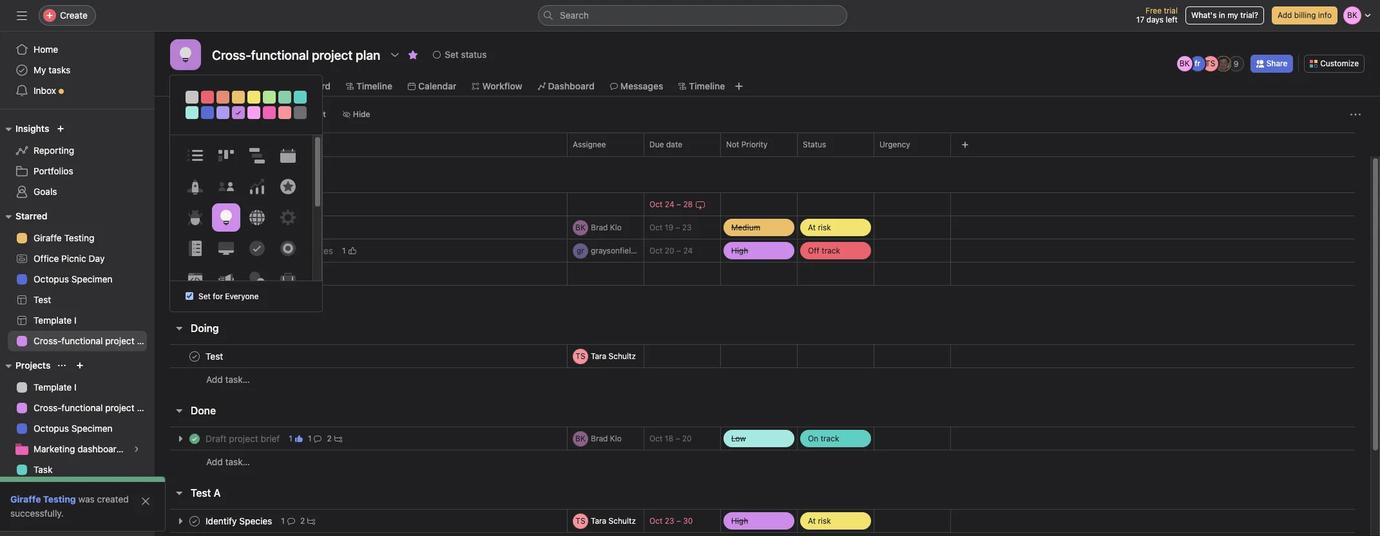Task type: locate. For each thing, give the bounding box(es) containing it.
completed checkbox up set for everyone checkbox
[[187, 266, 202, 282]]

oct left 19
[[650, 223, 663, 233]]

at inside popup button
[[808, 517, 816, 526]]

0 horizontal spatial bk
[[576, 223, 586, 232]]

giraffe testing link up invite
[[8, 481, 147, 501]]

medium button
[[721, 217, 797, 239]]

add task… button down the test text box
[[206, 373, 250, 387]]

Completed checkbox
[[187, 220, 202, 236], [187, 243, 202, 259], [187, 266, 202, 282], [187, 349, 202, 364], [187, 431, 202, 447]]

0 vertical spatial 20
[[665, 246, 675, 256]]

task
[[203, 110, 218, 119]]

octopus specimen
[[34, 274, 113, 285], [34, 423, 113, 434]]

1 vertical spatial at
[[808, 517, 816, 526]]

at risk for at risk dropdown button
[[808, 223, 831, 232]]

more actions image
[[1351, 110, 1361, 120]]

calendar
[[418, 81, 457, 92]]

1 vertical spatial octopus specimen link
[[8, 419, 147, 440]]

0 vertical spatial high
[[731, 246, 748, 256]]

2 task… from the top
[[225, 374, 250, 385]]

0 vertical spatial tara
[[591, 352, 607, 361]]

1 high from the top
[[731, 246, 748, 256]]

1 vertical spatial cross-
[[34, 403, 61, 414]]

add
[[1278, 10, 1292, 20], [186, 110, 201, 119], [206, 292, 223, 303], [206, 374, 223, 385], [206, 457, 223, 468]]

octopus specimen link inside 'starred' element
[[8, 269, 147, 290]]

trial?
[[1241, 10, 1259, 20]]

2 octopus specimen from the top
[[34, 423, 113, 434]]

cross- up marketing
[[34, 403, 61, 414]]

testing for giraffe testing link over picnic
[[64, 233, 94, 244]]

add task… button down megaphone image
[[206, 291, 250, 305]]

add task… button inside header doing "tree grid"
[[206, 373, 250, 387]]

– down oct 19 – 23
[[677, 246, 681, 256]]

2 brad klo from the top
[[591, 434, 622, 444]]

giraffe inside projects element
[[34, 485, 62, 496]]

–
[[677, 200, 681, 209], [676, 223, 680, 233], [677, 246, 681, 256], [676, 434, 680, 444], [677, 517, 681, 527]]

2 i from the top
[[74, 382, 76, 393]]

draft a cell
[[155, 193, 568, 217]]

octopus inside 'starred' element
[[34, 274, 69, 285]]

see details, marketing dashboards image
[[133, 446, 140, 454]]

completed image up notebook "icon"
[[187, 220, 202, 236]]

1 octopus from the top
[[34, 274, 69, 285]]

task… inside "header done" tree grid
[[225, 457, 250, 468]]

—
[[882, 224, 888, 232]]

1 vertical spatial cross-functional project plan
[[34, 403, 155, 414]]

add for add task… row associated with test cell
[[206, 374, 223, 385]]

2 vertical spatial add task… button
[[206, 456, 250, 470]]

2 functional from the top
[[61, 403, 103, 414]]

1 vertical spatial collapse task list for this section image
[[174, 406, 184, 416]]

picnic
[[61, 253, 86, 264]]

octopus specimen link for picnic
[[8, 269, 147, 290]]

repeats image
[[696, 199, 706, 210]]

set left 'for'
[[199, 292, 211, 302]]

specimen up dashboards
[[71, 423, 113, 434]]

0 vertical spatial template i
[[34, 315, 76, 326]]

priority
[[742, 140, 768, 150]]

completed image
[[187, 220, 202, 236], [187, 243, 202, 259], [187, 349, 202, 364], [187, 514, 202, 529]]

– right 19
[[676, 223, 680, 233]]

4 oct from the top
[[650, 434, 663, 444]]

oct 20 – 24
[[650, 246, 693, 256]]

0 vertical spatial cross-functional project plan
[[34, 336, 155, 347]]

task…
[[225, 292, 250, 303], [225, 374, 250, 385], [225, 457, 250, 468]]

oct for oct 23 – 30
[[650, 517, 663, 527]]

1 add task… row from the top
[[155, 286, 1371, 309]]

i inside projects element
[[74, 382, 76, 393]]

task… right 'for'
[[225, 292, 250, 303]]

completed image inside schedule kickoff meeting cell
[[187, 220, 202, 236]]

share button
[[1251, 55, 1294, 73]]

2 vertical spatial task…
[[225, 457, 250, 468]]

collapse task list for this section image left test a button
[[174, 489, 184, 499]]

oct up oct 19 – 23
[[650, 200, 663, 209]]

add inside header doing "tree grid"
[[206, 374, 223, 385]]

functional up marketing dashboards
[[61, 403, 103, 414]]

at risk
[[808, 223, 831, 232], [808, 517, 831, 526]]

my
[[1228, 10, 1239, 20]]

1 vertical spatial cross-functional project plan link
[[8, 398, 155, 419]]

create
[[60, 10, 88, 21]]

oct for oct 24 – 28
[[650, 200, 663, 209]]

octopus specimen link up marketing dashboards
[[8, 419, 147, 440]]

completed image left the test text box
[[187, 349, 202, 364]]

24 left 28
[[665, 200, 675, 209]]

collapse task list for this section image left done
[[174, 406, 184, 416]]

set left status
[[445, 49, 459, 60]]

1 vertical spatial task
[[34, 465, 53, 476]]

add task… down megaphone image
[[206, 292, 250, 303]]

template i inside 'starred' element
[[34, 315, 76, 326]]

1 horizontal spatial ts
[[1206, 59, 1216, 68]]

functional inside projects element
[[61, 403, 103, 414]]

completed image for ts
[[187, 349, 202, 364]]

track right off
[[822, 246, 840, 256]]

schultz
[[609, 352, 636, 361], [609, 517, 636, 526]]

dashboards
[[77, 444, 126, 455]]

0 vertical spatial 23
[[682, 223, 692, 233]]

1 vertical spatial project
[[105, 403, 134, 414]]

2 brad from the top
[[591, 434, 608, 444]]

0 vertical spatial collapse task list for this section image
[[174, 324, 184, 334]]

0 vertical spatial i
[[74, 315, 76, 326]]

24
[[665, 200, 675, 209], [683, 246, 693, 256]]

1 vertical spatial bk
[[576, 223, 586, 232]]

2 completed image from the top
[[187, 431, 202, 447]]

1 vertical spatial schultz
[[609, 517, 636, 526]]

0 horizontal spatial set
[[199, 292, 211, 302]]

template i link down new project or portfolio image
[[8, 378, 147, 398]]

23 left 30
[[665, 517, 675, 527]]

oct inside "header done" tree grid
[[650, 434, 663, 444]]

giraffe testing link up successfully.
[[10, 494, 76, 505]]

2 oct from the top
[[650, 223, 663, 233]]

1 vertical spatial 1 comment image
[[287, 518, 295, 526]]

row containing task name
[[155, 133, 1380, 157]]

1 horizontal spatial show options image
[[702, 141, 710, 149]]

1 timeline from the left
[[356, 81, 392, 92]]

completed image inside test cell
[[187, 349, 202, 364]]

add task… inside header doing "tree grid"
[[206, 374, 250, 385]]

test for test a
[[191, 488, 211, 499]]

2 tara from the top
[[591, 517, 607, 526]]

1 template i link from the top
[[8, 311, 147, 331]]

2 template i from the top
[[34, 382, 76, 393]]

calendar image
[[280, 148, 295, 164]]

completed checkbox inside schedule kickoff meeting cell
[[187, 220, 202, 236]]

1 horizontal spatial task
[[173, 140, 189, 150]]

at risk inside dropdown button
[[808, 223, 831, 232]]

1 horizontal spatial timeline
[[689, 81, 725, 92]]

– inside "header done" tree grid
[[676, 434, 680, 444]]

bk inside header to do tree grid
[[576, 223, 586, 232]]

at
[[808, 223, 816, 232], [808, 517, 816, 526]]

overview
[[183, 81, 223, 92]]

20 inside "header done" tree grid
[[682, 434, 692, 444]]

timeline left add tab icon
[[689, 81, 725, 92]]

1 klo from the top
[[610, 223, 622, 232]]

list image
[[187, 148, 203, 164]]

high right 30
[[731, 517, 748, 526]]

add inside button
[[186, 110, 201, 119]]

octopus specimen link inside projects element
[[8, 419, 147, 440]]

giraffe inside 'starred' element
[[34, 233, 62, 244]]

1 schultz from the top
[[609, 352, 636, 361]]

completed checkbox up notebook "icon"
[[187, 220, 202, 236]]

add left the billing
[[1278, 10, 1292, 20]]

octopus up marketing
[[34, 423, 69, 434]]

cross-
[[34, 336, 61, 347], [34, 403, 61, 414]]

set
[[445, 49, 459, 60], [199, 292, 211, 302]]

brad klo
[[591, 223, 622, 232], [591, 434, 622, 444]]

project up "see details, marketing dashboards" image in the left of the page
[[105, 403, 134, 414]]

i down test link
[[74, 315, 76, 326]]

1 vertical spatial add task… row
[[155, 368, 1371, 392]]

0 horizontal spatial timeline link
[[346, 79, 392, 93]]

1 vertical spatial octopus specimen
[[34, 423, 113, 434]]

octopus
[[34, 274, 69, 285], [34, 423, 69, 434]]

3 completed checkbox from the top
[[187, 266, 202, 282]]

2 add task… from the top
[[206, 374, 250, 385]]

row containing ts
[[155, 345, 1371, 369]]

– right the 18 on the bottom left
[[676, 434, 680, 444]]

2 octopus specimen link from the top
[[8, 419, 147, 440]]

cross-functional project plan
[[34, 336, 155, 347], [34, 403, 155, 414]]

0 vertical spatial at risk
[[808, 223, 831, 232]]

task for task
[[34, 465, 53, 476]]

4 completed image from the top
[[187, 514, 202, 529]]

2 tara schultz from the top
[[591, 517, 636, 526]]

0 vertical spatial task
[[173, 140, 189, 150]]

0 horizontal spatial test
[[34, 295, 51, 305]]

1 vertical spatial plan
[[137, 403, 155, 414]]

0 vertical spatial add task… button
[[206, 291, 250, 305]]

octopus specimen inside projects element
[[34, 423, 113, 434]]

add task… inside "header done" tree grid
[[206, 457, 250, 468]]

Schedule kickoff meeting text field
[[203, 221, 315, 234]]

task
[[173, 140, 189, 150], [34, 465, 53, 476]]

testing up the office picnic day link
[[64, 233, 94, 244]]

0 horizontal spatial task
[[34, 465, 53, 476]]

testing inside 'starred' element
[[64, 233, 94, 244]]

giraffe testing link up picnic
[[8, 228, 147, 249]]

cross-functional project plan inside projects element
[[34, 403, 155, 414]]

show options image left not
[[702, 141, 710, 149]]

row containing oct 24
[[155, 193, 1371, 217]]

hide button
[[337, 106, 376, 124]]

2 risk from the top
[[818, 517, 831, 526]]

tasks
[[49, 64, 70, 75]]

portfolios
[[34, 166, 73, 177]]

1 timeline link from the left
[[346, 79, 392, 93]]

template i inside projects element
[[34, 382, 76, 393]]

template i link up new project or portfolio image
[[8, 311, 147, 331]]

row containing brad klo
[[155, 427, 1371, 451]]

star image
[[280, 179, 295, 195]]

functional inside 'starred' element
[[61, 336, 103, 347]]

specimen down day
[[71, 274, 113, 285]]

test inside test link
[[34, 295, 51, 305]]

2 klo from the top
[[610, 434, 622, 444]]

projects
[[15, 360, 51, 371]]

completed checkbox left the test text box
[[187, 349, 202, 364]]

0 horizontal spatial 24
[[665, 200, 675, 209]]

giraffe for giraffe testing link over picnic
[[34, 233, 62, 244]]

completed checkbox inside project phase 1 cell
[[187, 266, 202, 282]]

cross- inside 'starred' element
[[34, 336, 61, 347]]

set for set status
[[445, 49, 459, 60]]

20
[[665, 246, 675, 256], [682, 434, 692, 444]]

5 oct from the top
[[650, 517, 663, 527]]

1 risk from the top
[[818, 223, 831, 232]]

2 at risk from the top
[[808, 517, 831, 526]]

octopus specimen link
[[8, 269, 147, 290], [8, 419, 147, 440]]

add inside "header done" tree grid
[[206, 457, 223, 468]]

23 right 19
[[682, 223, 692, 233]]

briefcase image
[[280, 272, 295, 287]]

1 specimen from the top
[[71, 274, 113, 285]]

track
[[822, 246, 840, 256], [821, 434, 839, 444]]

office picnic day
[[34, 253, 105, 264]]

starred element
[[0, 205, 155, 354]]

0 vertical spatial template i link
[[8, 311, 147, 331]]

task… down the test text box
[[225, 374, 250, 385]]

1 vertical spatial at risk
[[808, 517, 831, 526]]

1 vertical spatial functional
[[61, 403, 103, 414]]

risk inside popup button
[[818, 517, 831, 526]]

1 vertical spatial 24
[[683, 246, 693, 256]]

add field image
[[962, 141, 969, 149]]

1 vertical spatial track
[[821, 434, 839, 444]]

plan up "see details, marketing dashboards" image in the left of the page
[[137, 403, 155, 414]]

octopus specimen link down picnic
[[8, 269, 147, 290]]

high inside header to do tree grid
[[731, 246, 748, 256]]

remove from starred image
[[408, 50, 418, 60]]

– inside the header test a tree grid
[[677, 517, 681, 527]]

1 comment image right 1 like. you liked this task icon
[[314, 435, 322, 443]]

reporting
[[34, 145, 74, 156]]

3 completed image from the top
[[187, 349, 202, 364]]

24 down oct 19 – 23
[[683, 246, 693, 256]]

template inside projects element
[[34, 382, 72, 393]]

1 tara from the top
[[591, 352, 607, 361]]

starred
[[15, 211, 47, 222]]

oct down oct 19 – 23
[[650, 246, 663, 256]]

1 vertical spatial task…
[[225, 374, 250, 385]]

3 collapse task list for this section image from the top
[[174, 489, 184, 499]]

workflow link
[[472, 79, 522, 93]]

1 octopus specimen from the top
[[34, 274, 113, 285]]

show options image
[[626, 141, 634, 149], [702, 141, 710, 149]]

0 vertical spatial 1 comment image
[[314, 435, 322, 443]]

add for add task… row corresponding to draft project brief cell
[[206, 457, 223, 468]]

template i down test link
[[34, 315, 76, 326]]

specimen for picnic
[[71, 274, 113, 285]]

done
[[191, 405, 216, 417]]

0 vertical spatial project
[[105, 336, 134, 347]]

cross- up projects
[[34, 336, 61, 347]]

None text field
[[209, 43, 384, 66]]

1 add task… from the top
[[206, 292, 250, 303]]

completed image
[[187, 266, 202, 282], [187, 431, 202, 447]]

customize button
[[1305, 55, 1365, 73]]

risk inside dropdown button
[[818, 223, 831, 232]]

1 cross-functional project plan from the top
[[34, 336, 155, 347]]

1 cross- from the top
[[34, 336, 61, 347]]

Share timeline with teammates text field
[[203, 245, 337, 257]]

completed checkbox inside share timeline with teammates cell
[[187, 243, 202, 259]]

completed checkbox right expand subtask list for the task draft project brief icon
[[187, 431, 202, 447]]

specimen inside 'starred' element
[[71, 274, 113, 285]]

octopus for cross-
[[34, 423, 69, 434]]

0 vertical spatial cross-functional project plan link
[[8, 331, 155, 352]]

everyone
[[225, 292, 259, 302]]

2 high button from the top
[[721, 510, 797, 533]]

timeline link left add tab icon
[[679, 79, 725, 93]]

add down megaphone image
[[206, 292, 223, 303]]

add task… row for draft project brief cell
[[155, 450, 1371, 474]]

1 vertical spatial brad
[[591, 434, 608, 444]]

at risk inside popup button
[[808, 517, 831, 526]]

0 vertical spatial completed image
[[187, 266, 202, 282]]

1 horizontal spatial test
[[191, 488, 211, 499]]

0 vertical spatial task…
[[225, 292, 250, 303]]

calendar link
[[408, 79, 457, 93]]

1 octopus specimen link from the top
[[8, 269, 147, 290]]

row
[[155, 133, 1380, 157], [170, 156, 1355, 157], [155, 193, 1371, 217], [155, 216, 1371, 240], [155, 239, 1371, 263], [155, 262, 1371, 286], [155, 345, 1371, 369], [155, 427, 1371, 451], [155, 510, 1371, 534], [155, 533, 1371, 537]]

0 horizontal spatial ts
[[576, 352, 586, 361]]

0 vertical spatial at
[[808, 223, 816, 232]]

completed image right expand subtask list for the task draft project brief icon
[[187, 431, 202, 447]]

5 completed checkbox from the top
[[187, 431, 202, 447]]

completed checkbox up html icon at the left bottom of the page
[[187, 243, 202, 259]]

1 vertical spatial high button
[[721, 510, 797, 533]]

1 vertical spatial tara schultz
[[591, 517, 636, 526]]

high for second the high dropdown button from the bottom of the page
[[731, 246, 748, 256]]

2 completed checkbox from the top
[[187, 243, 202, 259]]

test down 'office'
[[34, 295, 51, 305]]

2 plan from the top
[[137, 403, 155, 414]]

completed image up html icon at the left bottom of the page
[[187, 243, 202, 259]]

add task
[[186, 110, 218, 119]]

1 horizontal spatial timeline link
[[679, 79, 725, 93]]

timeline link up hide
[[346, 79, 392, 93]]

1 collapse task list for this section image from the top
[[174, 324, 184, 334]]

for
[[213, 292, 223, 302]]

specimen inside projects element
[[71, 423, 113, 434]]

2 subtasks image
[[308, 518, 315, 526]]

octopus specimen inside 'starred' element
[[34, 274, 113, 285]]

giraffe testing up successfully.
[[10, 494, 76, 505]]

0 vertical spatial bk
[[1180, 59, 1190, 68]]

1 horizontal spatial 20
[[682, 434, 692, 444]]

1 functional from the top
[[61, 336, 103, 347]]

1 vertical spatial brad klo
[[591, 434, 622, 444]]

brad klo left the 18 on the bottom left
[[591, 434, 622, 444]]

add up the a
[[206, 457, 223, 468]]

testing inside projects element
[[64, 485, 94, 496]]

risk
[[818, 223, 831, 232], [818, 517, 831, 526]]

gear image
[[280, 210, 295, 226]]

1 at from the top
[[808, 223, 816, 232]]

timeline image
[[249, 148, 265, 164]]

2 completed image from the top
[[187, 243, 202, 259]]

Completed checkbox
[[187, 514, 202, 529]]

giraffe testing inside 'starred' element
[[34, 233, 94, 244]]

2 cross- from the top
[[34, 403, 61, 414]]

add billing info
[[1278, 10, 1332, 20]]

risk for at risk dropdown button
[[818, 223, 831, 232]]

0 vertical spatial high button
[[721, 240, 797, 262]]

tara schultz inside tara schultz button
[[591, 517, 636, 526]]

1 vertical spatial add task…
[[206, 374, 250, 385]]

completed image up set for everyone checkbox
[[187, 266, 202, 282]]

1 vertical spatial octopus
[[34, 423, 69, 434]]

2 specimen from the top
[[71, 423, 113, 434]]

1 plan from the top
[[137, 336, 155, 347]]

1 vertical spatial high
[[731, 517, 748, 526]]

add down the test text box
[[206, 374, 223, 385]]

3 oct from the top
[[650, 246, 663, 256]]

oct inside the header test a tree grid
[[650, 517, 663, 527]]

collapse task list for this section image left doing button
[[174, 324, 184, 334]]

1 vertical spatial template i
[[34, 382, 76, 393]]

1 vertical spatial template i link
[[8, 378, 147, 398]]

0 horizontal spatial 23
[[665, 517, 675, 527]]

tara schultz inside header doing "tree grid"
[[591, 352, 636, 361]]

4 completed checkbox from the top
[[187, 349, 202, 364]]

completed checkbox inside test cell
[[187, 349, 202, 364]]

collapse task list for this section image for test a
[[174, 489, 184, 499]]

add task… row
[[155, 286, 1371, 309], [155, 368, 1371, 392], [155, 450, 1371, 474]]

1 vertical spatial template
[[34, 382, 72, 393]]

track right "on"
[[821, 434, 839, 444]]

– for 23
[[676, 223, 680, 233]]

task… for completed option inside the draft project brief cell
[[225, 457, 250, 468]]

template down test link
[[34, 315, 72, 326]]

0 vertical spatial cross-
[[34, 336, 61, 347]]

i inside 'starred' element
[[74, 315, 76, 326]]

high down "medium"
[[731, 246, 748, 256]]

1 at risk from the top
[[808, 223, 831, 232]]

testing down task link
[[64, 485, 94, 496]]

2 add task… row from the top
[[155, 368, 1371, 392]]

add task… inside header to do tree grid
[[206, 292, 250, 303]]

share
[[1267, 59, 1288, 68]]

0 vertical spatial add task…
[[206, 292, 250, 303]]

0 vertical spatial plan
[[137, 336, 155, 347]]

add task… button down draft project brief text field
[[206, 456, 250, 470]]

1 brad klo from the top
[[591, 223, 622, 232]]

cross-functional project plan inside 'starred' element
[[34, 336, 155, 347]]

insights button
[[0, 121, 49, 137]]

1 show options image from the left
[[626, 141, 634, 149]]

1 vertical spatial risk
[[818, 517, 831, 526]]

– left 28
[[677, 200, 681, 209]]

– left 30
[[677, 517, 681, 527]]

tara schultz
[[591, 352, 636, 361], [591, 517, 636, 526]]

project phase 1 cell
[[155, 262, 568, 286]]

0 vertical spatial specimen
[[71, 274, 113, 285]]

0 vertical spatial brad
[[591, 223, 608, 232]]

1 vertical spatial add task… button
[[206, 373, 250, 387]]

starred button
[[0, 209, 47, 224]]

2 at from the top
[[808, 517, 816, 526]]

i
[[74, 315, 76, 326], [74, 382, 76, 393]]

1 horizontal spatial 23
[[682, 223, 692, 233]]

2 template from the top
[[34, 382, 72, 393]]

0 vertical spatial set
[[445, 49, 459, 60]]

0 vertical spatial tara schultz
[[591, 352, 636, 361]]

2 timeline from the left
[[689, 81, 725, 92]]

office
[[34, 253, 59, 264]]

2 high from the top
[[731, 517, 748, 526]]

1 project from the top
[[105, 336, 134, 347]]

2 subtasks image
[[334, 435, 342, 443]]

2 vertical spatial add task…
[[206, 457, 250, 468]]

trial
[[1164, 6, 1178, 15]]

chat bubbles image
[[249, 272, 265, 287]]

giraffe testing up office picnic day
[[34, 233, 94, 244]]

1 oct from the top
[[650, 200, 663, 209]]

1 comment image
[[314, 435, 322, 443], [287, 518, 295, 526]]

task down marketing
[[34, 465, 53, 476]]

cross-functional project plan link up marketing dashboards
[[8, 398, 155, 419]]

test inside test a button
[[191, 488, 211, 499]]

project inside 'starred' element
[[105, 336, 134, 347]]

gr button
[[573, 243, 641, 259]]

klo left the 18 on the bottom left
[[610, 434, 622, 444]]

was created successfully.
[[10, 494, 129, 519]]

bk up gr
[[576, 223, 586, 232]]

klo up gr button
[[610, 223, 622, 232]]

track for on track
[[821, 434, 839, 444]]

1 vertical spatial test
[[191, 488, 211, 499]]

2 octopus from the top
[[34, 423, 69, 434]]

bk left fr
[[1180, 59, 1190, 68]]

1 template from the top
[[34, 315, 72, 326]]

1 brad from the top
[[591, 223, 608, 232]]

1 i from the top
[[74, 315, 76, 326]]

octopus inside projects element
[[34, 423, 69, 434]]

2 collapse task list for this section image from the top
[[174, 406, 184, 416]]

collapse task list for this section image
[[174, 324, 184, 334], [174, 406, 184, 416], [174, 489, 184, 499]]

add left task at the left of the page
[[186, 110, 201, 119]]

project down test link
[[105, 336, 134, 347]]

graph image
[[249, 179, 265, 195]]

0 vertical spatial octopus
[[34, 274, 69, 285]]

0 vertical spatial brad klo
[[591, 223, 622, 232]]

3 add task… row from the top
[[155, 450, 1371, 474]]

1 completed checkbox from the top
[[187, 220, 202, 236]]

test left the a
[[191, 488, 211, 499]]

0 vertical spatial add task… row
[[155, 286, 1371, 309]]

3 add task… button from the top
[[206, 456, 250, 470]]

octopus specimen up marketing dashboards link
[[34, 423, 113, 434]]

1 vertical spatial 23
[[665, 517, 675, 527]]

board link
[[295, 79, 331, 93]]

3 task… from the top
[[225, 457, 250, 468]]

0 horizontal spatial 20
[[665, 246, 675, 256]]

timeline up hide
[[356, 81, 392, 92]]

completed image for gr
[[187, 243, 202, 259]]

1 template i from the top
[[34, 315, 76, 326]]

giraffe for giraffe testing link on top of invite
[[34, 485, 62, 496]]

1 button
[[340, 245, 359, 257]]

1 vertical spatial i
[[74, 382, 76, 393]]

1 vertical spatial tara
[[591, 517, 607, 526]]

schedule kickoff meeting cell
[[155, 216, 568, 240]]

1 task… from the top
[[225, 292, 250, 303]]

cross-functional project plan for first cross-functional project plan link from the bottom of the page
[[34, 403, 155, 414]]

brad klo inside header to do tree grid
[[591, 223, 622, 232]]

completed image inside share timeline with teammates cell
[[187, 243, 202, 259]]

0 vertical spatial octopus specimen
[[34, 274, 113, 285]]

1 completed image from the top
[[187, 266, 202, 282]]

0 vertical spatial test
[[34, 295, 51, 305]]

set for set for everyone
[[199, 292, 211, 302]]

brad klo up gr button
[[591, 223, 622, 232]]

cross-functional project plan up dashboards
[[34, 403, 155, 414]]

oct 23 – 30
[[650, 517, 693, 527]]

1 tara schultz from the top
[[591, 352, 636, 361]]

completed image inside 'identify species' cell
[[187, 514, 202, 529]]

1 comment image left 2 subtasks icon
[[287, 518, 295, 526]]

timeline for 1st timeline link from the left
[[356, 81, 392, 92]]

track inside dropdown button
[[821, 434, 839, 444]]

expand subtask list for the task identify species image
[[175, 517, 186, 527]]

giraffe testing down task link
[[34, 485, 94, 496]]

template inside 'starred' element
[[34, 315, 72, 326]]

high inside the header test a tree grid
[[731, 517, 748, 526]]

0 horizontal spatial timeline
[[356, 81, 392, 92]]

1 vertical spatial completed image
[[187, 431, 202, 447]]

brad klo inside button
[[591, 434, 622, 444]]

set inside 'dropdown button'
[[445, 49, 459, 60]]

home link
[[8, 39, 147, 60]]

octopus specimen link for functional
[[8, 419, 147, 440]]

octopus down 'office'
[[34, 274, 69, 285]]

2 show options image from the left
[[702, 141, 710, 149]]

task left name
[[173, 140, 189, 150]]

2 schultz from the top
[[609, 517, 636, 526]]

0 vertical spatial ts
[[1206, 59, 1216, 68]]

0 vertical spatial klo
[[610, 223, 622, 232]]

low button
[[721, 428, 797, 450]]

octopus specimen down picnic
[[34, 274, 113, 285]]

close image
[[140, 497, 151, 507]]

0 horizontal spatial show options image
[[626, 141, 634, 149]]

1 completed image from the top
[[187, 220, 202, 236]]

task… inside header doing "tree grid"
[[225, 374, 250, 385]]

2 add task… button from the top
[[206, 373, 250, 387]]

0 vertical spatial risk
[[818, 223, 831, 232]]

what's
[[1192, 10, 1217, 20]]

add inside header to do tree grid
[[206, 292, 223, 303]]

testing for giraffe testing link on top of invite
[[64, 485, 94, 496]]

20 down 19
[[665, 246, 675, 256]]

1 vertical spatial ts
[[576, 352, 586, 361]]

completed image right expand subtask list for the task identify species icon
[[187, 514, 202, 529]]

show options image left due
[[626, 141, 634, 149]]

task inside projects element
[[34, 465, 53, 476]]

oct left 30
[[650, 517, 663, 527]]

20 right the 18 on the bottom left
[[682, 434, 692, 444]]

functional up new project or portfolio image
[[61, 336, 103, 347]]

0 vertical spatial functional
[[61, 336, 103, 347]]

cross-functional project plan link up new project or portfolio image
[[8, 331, 155, 352]]

add task… for test cell
[[206, 374, 250, 385]]

tara
[[591, 352, 607, 361], [591, 517, 607, 526]]

1 horizontal spatial 1 comment image
[[314, 435, 322, 443]]

0 vertical spatial octopus specimen link
[[8, 269, 147, 290]]

template i down show options, current sort, top 'image'
[[34, 382, 76, 393]]

at inside dropdown button
[[808, 223, 816, 232]]

to
[[191, 171, 202, 182]]

header to do tree grid
[[155, 193, 1371, 309]]

low
[[731, 434, 746, 444]]

2 cross-functional project plan from the top
[[34, 403, 155, 414]]

megaphone image
[[218, 272, 234, 287]]

klo
[[610, 223, 622, 232], [610, 434, 622, 444]]

test for test
[[34, 295, 51, 305]]

track inside popup button
[[822, 246, 840, 256]]

0 vertical spatial template
[[34, 315, 72, 326]]

plan left doing button
[[137, 336, 155, 347]]

3 add task… from the top
[[206, 457, 250, 468]]

project
[[105, 336, 134, 347], [105, 403, 134, 414]]

template down show options, current sort, top 'image'
[[34, 382, 72, 393]]

oct left the 18 on the bottom left
[[650, 434, 663, 444]]

2 template i link from the top
[[8, 378, 147, 398]]



Task type: vqa. For each thing, say whether or not it's contained in the screenshot.
Inbox
yes



Task type: describe. For each thing, give the bounding box(es) containing it.
28
[[683, 200, 693, 209]]

schultz inside header doing "tree grid"
[[609, 352, 636, 361]]

Project Phase 1 text field
[[203, 268, 273, 281]]

1 horizontal spatial 24
[[683, 246, 693, 256]]

oct 19 – 23
[[650, 223, 692, 233]]

computer image
[[218, 241, 234, 257]]

free trial 17 days left
[[1137, 6, 1178, 24]]

set status button
[[427, 46, 493, 64]]

done button
[[191, 400, 216, 423]]

on
[[808, 434, 819, 444]]

oct 24 – 28
[[650, 200, 693, 209]]

octopus specimen for functional
[[34, 423, 113, 434]]

add task… for draft project brief cell
[[206, 457, 250, 468]]

new image
[[57, 125, 65, 133]]

test link
[[8, 290, 147, 311]]

invite
[[36, 514, 59, 525]]

overview link
[[173, 79, 223, 93]]

1 comment image for 2 subtasks icon
[[287, 518, 295, 526]]

show options, current sort, top image
[[58, 362, 66, 370]]

completed checkbox for gr
[[187, 243, 202, 259]]

add task… button for second collapse task list for this section image from the bottom
[[206, 456, 250, 470]]

notebook image
[[187, 241, 203, 257]]

– for 28
[[677, 200, 681, 209]]

i for second template i link from the bottom of the page
[[74, 315, 76, 326]]

2 project from the top
[[105, 403, 134, 414]]

task name
[[173, 140, 211, 150]]

template for 1st template i link from the bottom of the page
[[34, 382, 72, 393]]

completed checkbox for ts
[[187, 349, 202, 364]]

light bulb image
[[218, 210, 234, 226]]

test a button
[[191, 482, 221, 505]]

a
[[214, 488, 221, 499]]

1 add task… button from the top
[[206, 291, 250, 305]]

dashboard link
[[538, 79, 595, 93]]

completed image inside project phase 1 cell
[[187, 266, 202, 282]]

add inside button
[[1278, 10, 1292, 20]]

marketing dashboards
[[34, 444, 126, 455]]

high button inside the header test a tree grid
[[721, 510, 797, 533]]

search list box
[[538, 5, 847, 26]]

oct for oct 18 – 20
[[650, 434, 663, 444]]

expand subtask list for the task draft project brief image
[[175, 434, 186, 444]]

9
[[1234, 59, 1239, 69]]

cross- inside projects element
[[34, 403, 61, 414]]

at risk for at risk popup button
[[808, 517, 831, 526]]

19
[[665, 223, 674, 233]]

2 cross-functional project plan link from the top
[[8, 398, 155, 419]]

portfolios link
[[8, 161, 147, 182]]

identify species cell
[[155, 510, 568, 534]]

to do
[[191, 171, 217, 182]]

create button
[[39, 5, 96, 26]]

list
[[249, 81, 264, 92]]

add billing info button
[[1272, 6, 1338, 24]]

1 cross-functional project plan link from the top
[[8, 331, 155, 352]]

created
[[97, 494, 129, 505]]

plan inside 'starred' element
[[137, 336, 155, 347]]

Set for Everyone checkbox
[[186, 293, 193, 301]]

at risk button
[[798, 217, 874, 239]]

template i for 1st template i link from the bottom of the page
[[34, 382, 76, 393]]

17
[[1137, 15, 1145, 24]]

add task button
[[170, 106, 224, 124]]

– for 24
[[677, 246, 681, 256]]

23 inside the header test a tree grid
[[665, 517, 675, 527]]

search
[[560, 10, 589, 21]]

add a task to this section image
[[225, 324, 236, 334]]

assignee
[[573, 140, 606, 150]]

1 high button from the top
[[721, 240, 797, 262]]

fr
[[1195, 59, 1201, 68]]

was
[[78, 494, 95, 505]]

schultz inside button
[[609, 517, 636, 526]]

date
[[666, 140, 683, 150]]

23 inside header to do tree grid
[[682, 223, 692, 233]]

ja
[[1219, 59, 1228, 68]]

brad inside header to do tree grid
[[591, 223, 608, 232]]

1
[[342, 246, 346, 256]]

header doing tree grid
[[155, 345, 1371, 392]]

add tab image
[[734, 81, 745, 92]]

messages
[[620, 81, 663, 92]]

task… for the test text box
[[225, 374, 250, 385]]

successfully.
[[10, 508, 64, 519]]

in
[[1219, 10, 1226, 20]]

show options image for due date
[[702, 141, 710, 149]]

high for the high dropdown button within the header test a tree grid
[[731, 517, 748, 526]]

risk for at risk popup button
[[818, 517, 831, 526]]

share timeline with teammates cell
[[155, 239, 568, 263]]

oct for oct 20 – 24
[[650, 246, 663, 256]]

on track button
[[798, 428, 874, 450]]

Draft project brief text field
[[203, 433, 284, 446]]

klo inside header to do tree grid
[[610, 223, 622, 232]]

— button
[[875, 216, 951, 239]]

tara inside header doing "tree grid"
[[591, 352, 607, 361]]

Identify Species text field
[[203, 515, 276, 528]]

at risk button
[[798, 510, 874, 533]]

on track
[[808, 434, 839, 444]]

task for task name
[[173, 140, 189, 150]]

off track button
[[798, 240, 874, 262]]

add for 1st add task… row from the top of the page
[[206, 292, 223, 303]]

workflow
[[482, 81, 522, 92]]

ts inside row
[[576, 352, 586, 361]]

row containing bk
[[155, 216, 1371, 240]]

status
[[803, 140, 826, 150]]

specimen for functional
[[71, 423, 113, 434]]

template i for second template i link from the bottom of the page
[[34, 315, 76, 326]]

globe image
[[249, 210, 265, 226]]

reporting link
[[8, 140, 147, 161]]

header done tree grid
[[155, 427, 1371, 474]]

status
[[461, 49, 487, 60]]

template for second template i link from the bottom of the page
[[34, 315, 72, 326]]

insights element
[[0, 117, 155, 205]]

Test text field
[[203, 350, 227, 363]]

html image
[[187, 272, 203, 287]]

oct for oct 19 – 23
[[650, 223, 663, 233]]

octopus for office
[[34, 274, 69, 285]]

tara inside button
[[591, 517, 607, 526]]

global element
[[0, 32, 155, 109]]

plan inside projects element
[[137, 403, 155, 414]]

due
[[650, 140, 664, 150]]

collapse task list for this section image for doing
[[174, 324, 184, 334]]

board image
[[218, 148, 234, 164]]

test a
[[191, 488, 221, 499]]

giraffe testing inside projects element
[[34, 485, 94, 496]]

off track
[[808, 246, 840, 256]]

30
[[683, 517, 693, 527]]

info
[[1319, 10, 1332, 20]]

projects element
[[0, 354, 155, 525]]

not
[[726, 140, 739, 150]]

test cell
[[155, 345, 568, 369]]

show options image for assignee
[[626, 141, 634, 149]]

gr
[[577, 246, 585, 256]]

track for off track
[[822, 246, 840, 256]]

search button
[[538, 5, 847, 26]]

– for 20
[[676, 434, 680, 444]]

hide sidebar image
[[17, 10, 27, 21]]

medium
[[731, 223, 761, 232]]

task… inside header to do tree grid
[[225, 292, 250, 303]]

row containing 1
[[155, 239, 1371, 263]]

octopus specimen for picnic
[[34, 274, 113, 285]]

brad inside button
[[591, 434, 608, 444]]

2 timeline link from the left
[[679, 79, 725, 93]]

completed image for bk
[[187, 220, 202, 236]]

new project or portfolio image
[[76, 362, 84, 370]]

row containing tara schultz
[[155, 510, 1371, 534]]

what's in my trial? button
[[1186, 6, 1264, 24]]

days
[[1147, 15, 1164, 24]]

klo inside button
[[610, 434, 622, 444]]

header test a tree grid
[[155, 510, 1371, 537]]

invite button
[[12, 508, 68, 532]]

1 like. you liked this task image
[[295, 435, 303, 443]]

rocket image
[[187, 179, 203, 195]]

timeline for 1st timeline link from right
[[689, 81, 725, 92]]

at for at risk dropdown button
[[808, 223, 816, 232]]

goals link
[[8, 182, 147, 202]]

testing up invite
[[43, 494, 76, 505]]

completed checkbox inside draft project brief cell
[[187, 431, 202, 447]]

people image
[[218, 179, 234, 195]]

completed checkbox for bk
[[187, 220, 202, 236]]

do
[[205, 171, 217, 182]]

i for 1st template i link from the bottom of the page
[[74, 382, 76, 393]]

at for at risk popup button
[[808, 517, 816, 526]]

free
[[1146, 6, 1162, 15]]

off
[[808, 246, 820, 256]]

set status
[[445, 49, 487, 60]]

customize
[[1321, 59, 1359, 68]]

my tasks
[[34, 64, 70, 75]]

projects button
[[0, 358, 51, 374]]

goals
[[34, 186, 57, 197]]

task link
[[8, 460, 147, 481]]

messages link
[[610, 79, 663, 93]]

check image
[[249, 241, 265, 257]]

urgency
[[880, 140, 910, 150]]

to do button
[[191, 165, 217, 188]]

show options image
[[390, 50, 400, 60]]

target image
[[280, 241, 295, 257]]

light_bulb image
[[178, 47, 193, 63]]

add task… row for test cell
[[155, 368, 1371, 392]]

20 inside header to do tree grid
[[665, 246, 675, 256]]

cross-functional project plan for 2nd cross-functional project plan link from the bottom
[[34, 336, 155, 347]]

office picnic day link
[[8, 249, 147, 269]]

doing
[[191, 323, 219, 334]]

1 horizontal spatial bk
[[1180, 59, 1190, 68]]

add task… button for doing's collapse task list for this section image
[[206, 373, 250, 387]]

set for everyone
[[199, 292, 259, 302]]

– for 30
[[677, 517, 681, 527]]

marketing
[[34, 444, 75, 455]]

list link
[[238, 79, 264, 93]]

inbox
[[34, 85, 56, 96]]

bug image
[[187, 210, 203, 226]]

1 comment image for 2 subtasks image
[[314, 435, 322, 443]]

oct 18 – 20
[[650, 434, 692, 444]]

draft project brief cell
[[155, 427, 568, 451]]



